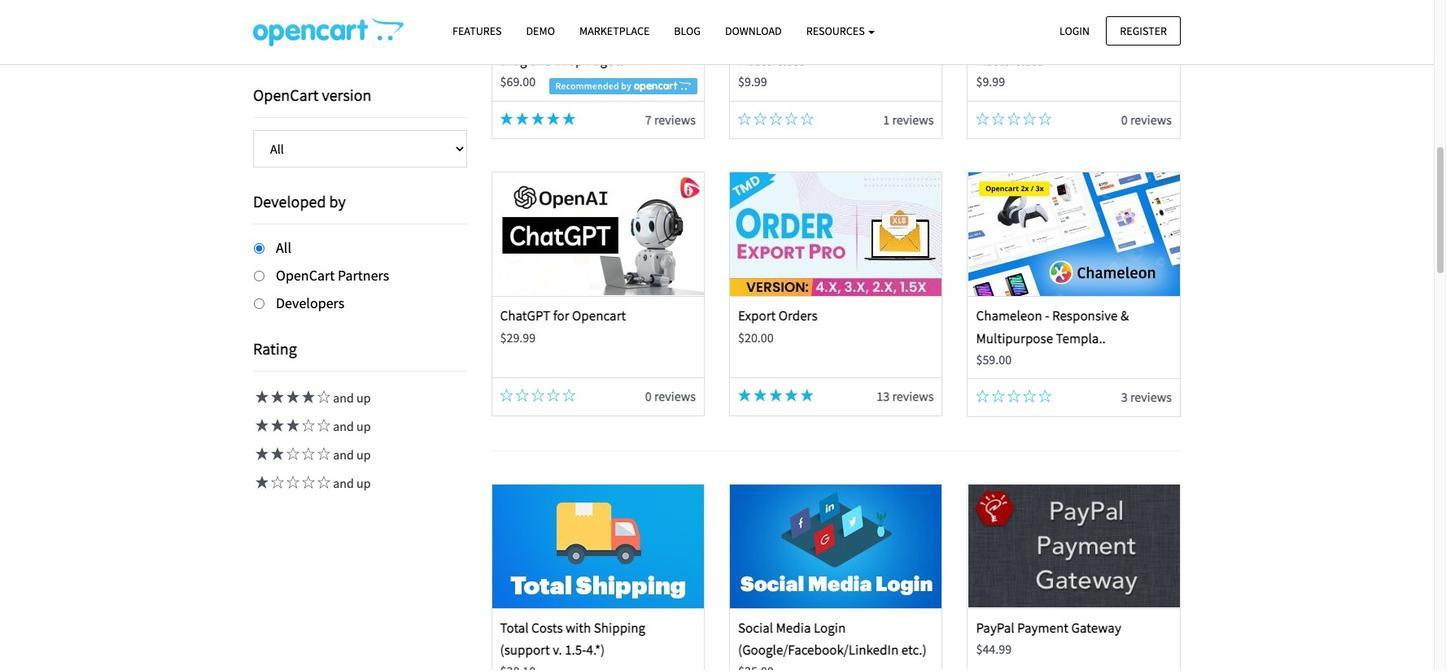 Task type: vqa. For each thing, say whether or not it's contained in the screenshot.


Task type: locate. For each thing, give the bounding box(es) containing it.
..
[[616, 51, 623, 69]]

total
[[500, 619, 529, 637]]

etc.)
[[901, 641, 927, 659]]

3 and up from the top
[[330, 447, 371, 463]]

reviews for export orders
[[892, 388, 934, 405]]

$9.99 inside opencart 3 development masterclass $9.99
[[976, 73, 1005, 90]]

0 horizontal spatial opencart
[[572, 307, 626, 325]]

drag
[[500, 51, 527, 69]]

4.*)
[[586, 641, 605, 659]]

up for 1st and up link from the top of the page
[[357, 390, 371, 406]]

star light image
[[500, 112, 513, 125], [516, 112, 529, 125], [531, 112, 544, 125], [547, 112, 560, 125], [563, 112, 576, 125], [738, 389, 751, 402], [754, 389, 767, 402], [769, 389, 782, 402], [785, 389, 798, 402], [801, 389, 814, 402], [253, 391, 269, 404], [269, 391, 284, 404], [284, 391, 299, 404], [284, 419, 299, 432], [253, 448, 269, 461], [269, 448, 284, 461], [253, 476, 269, 489]]

None radio
[[254, 243, 264, 254], [254, 298, 264, 309], [254, 243, 264, 254], [254, 298, 264, 309]]

1 up from the top
[[357, 390, 371, 406]]

developers
[[276, 293, 345, 312]]

masterclass inside opencart 3 development masterclass $9.99
[[976, 51, 1043, 69]]

multipurpose
[[976, 329, 1053, 347]]

1 development from the left
[[804, 29, 882, 47]]

$44.99
[[976, 641, 1012, 658]]

and
[[530, 51, 552, 69], [333, 390, 354, 406], [333, 419, 354, 435], [333, 447, 354, 463], [333, 476, 354, 492]]

reviews
[[654, 111, 696, 128], [892, 111, 934, 128], [1130, 111, 1172, 128], [654, 388, 696, 405], [892, 388, 934, 405], [1130, 389, 1172, 406]]

opencart left 4
[[738, 29, 792, 47]]

1 vertical spatial 3
[[1121, 389, 1128, 406]]

1 horizontal spatial development
[[1042, 29, 1120, 47]]

$9.99 down download link
[[738, 73, 767, 90]]

3 down "&"
[[1121, 389, 1128, 406]]

star light o image
[[769, 112, 782, 125], [785, 112, 798, 125], [976, 112, 989, 125], [1023, 112, 1036, 125], [500, 389, 513, 402], [516, 389, 529, 402], [547, 389, 560, 402], [976, 390, 989, 403], [992, 390, 1005, 403], [1007, 390, 1020, 403], [299, 419, 315, 432], [315, 419, 330, 432], [299, 448, 315, 461], [315, 448, 330, 461], [284, 476, 299, 489]]

vqmod link
[[253, 33, 467, 61]]

development
[[804, 29, 882, 47], [1042, 29, 1120, 47]]

payment
[[1017, 619, 1069, 637]]

2 and up link from the top
[[253, 419, 371, 435]]

0 horizontal spatial 0
[[645, 388, 652, 405]]

3 left the login link
[[1033, 29, 1040, 47]]

chatgpt for opencart link
[[500, 307, 626, 325]]

4 up from the top
[[357, 476, 371, 492]]

0 reviews for opencart 3 development masterclass
[[1121, 111, 1172, 128]]

all
[[276, 238, 291, 257]]

1 horizontal spatial 0 reviews
[[1121, 111, 1172, 128]]

opencart 3 development masterclass $9.99
[[976, 29, 1120, 90]]

1 vertical spatial opencart
[[253, 85, 319, 105]]

social media login (google/facebook/linkedin etc.) image
[[730, 485, 942, 609]]

resources link
[[794, 17, 887, 46]]

3 up from the top
[[357, 447, 371, 463]]

1 horizontal spatial 0
[[1121, 111, 1128, 128]]

chameleon - responsive & multipurpose templa.. image
[[968, 173, 1180, 297]]

1 vertical spatial 0 reviews
[[645, 388, 696, 405]]

1 horizontal spatial -
[[1045, 307, 1049, 325]]

for
[[553, 307, 569, 325]]

2 masterclass from the left
[[976, 51, 1043, 69]]

chatgpt for opencart $29.99
[[500, 307, 626, 345]]

1 vertical spatial login
[[814, 619, 846, 637]]

$9.99
[[738, 73, 767, 90], [976, 73, 1005, 90]]

reviews for chameleon - responsive & multipurpose templa..
[[1130, 389, 1172, 406]]

1 and up link from the top
[[253, 390, 371, 406]]

1 masterclass from the left
[[738, 51, 805, 69]]

3
[[1033, 29, 1040, 47], [1121, 389, 1128, 406]]

opencart inside opencart 3 development masterclass $9.99
[[976, 29, 1030, 47]]

masterclass
[[738, 51, 805, 69], [976, 51, 1043, 69]]

2 up from the top
[[357, 419, 371, 435]]

0 reviews for chatgpt for opencart
[[645, 388, 696, 405]]

up
[[357, 390, 371, 406], [357, 419, 371, 435], [357, 447, 371, 463], [357, 476, 371, 492]]

and up for 3rd and up link from the bottom
[[330, 419, 371, 435]]

1
[[883, 111, 890, 128]]

paypal
[[976, 619, 1015, 637]]

0 horizontal spatial $9.99
[[738, 73, 767, 90]]

opencart right for
[[572, 307, 626, 325]]

opencart inside opencart 4 development masterclass $9.99
[[738, 29, 792, 47]]

masterclass inside opencart 4 development masterclass $9.99
[[738, 51, 805, 69]]

login down opencart 3 development masterclass image
[[1060, 23, 1090, 38]]

costs
[[531, 619, 563, 637]]

download
[[725, 24, 782, 38]]

development right 4
[[804, 29, 882, 47]]

0 for opencart 3 development masterclass
[[1121, 111, 1128, 128]]

0 vertical spatial opencart
[[592, 29, 648, 47]]

None radio
[[254, 271, 264, 281]]

star light image
[[299, 391, 315, 404], [253, 419, 269, 432], [269, 419, 284, 432]]

$9.99 down the opencart 3 development masterclass link
[[976, 73, 1005, 90]]

1 horizontal spatial masterclass
[[976, 51, 1043, 69]]

and up for 4th and up link from the top of the page
[[330, 476, 371, 492]]

1 horizontal spatial 3
[[1121, 389, 1128, 406]]

1.5-
[[565, 641, 586, 659]]

3 reviews
[[1121, 389, 1172, 406]]

opencart up ..
[[592, 29, 648, 47]]

0 vertical spatial -
[[585, 29, 589, 47]]

- left responsive
[[1045, 307, 1049, 325]]

development down opencart 3 development masterclass image
[[1042, 29, 1120, 47]]

&
[[1121, 307, 1129, 325]]

-
[[585, 29, 589, 47], [1045, 307, 1049, 325]]

0
[[1121, 111, 1128, 128], [645, 388, 652, 405]]

13
[[877, 388, 890, 405]]

page
[[586, 51, 614, 69]]

0 horizontal spatial 3
[[1033, 29, 1040, 47]]

2 vertical spatial opencart
[[276, 266, 335, 285]]

0 horizontal spatial -
[[585, 29, 589, 47]]

2 $9.99 from the left
[[976, 73, 1005, 90]]

0 horizontal spatial masterclass
[[738, 51, 805, 69]]

masterclass for 4
[[738, 51, 805, 69]]

0 horizontal spatial 0 reviews
[[645, 388, 696, 405]]

1 horizontal spatial opencart
[[738, 29, 792, 47]]

opencart down "vqmod"
[[253, 85, 319, 105]]

chatgpt
[[500, 307, 550, 325]]

chatgpt for opencart image
[[492, 173, 704, 297]]

opencart 4 development masterclass $9.99
[[738, 29, 882, 90]]

- inside chameleon - responsive & multipurpose templa.. $59.00
[[1045, 307, 1049, 325]]

social media login (google/facebook/linkedin etc.) link
[[738, 619, 927, 659]]

0 horizontal spatial login
[[814, 619, 846, 637]]

other link
[[253, 4, 467, 33]]

other
[[269, 9, 304, 28]]

export orders link
[[738, 307, 817, 325]]

register link
[[1106, 16, 1181, 45]]

- right theme
[[585, 29, 589, 47]]

developed by
[[253, 191, 346, 212]]

login up (google/facebook/linkedin
[[814, 619, 846, 637]]

by
[[329, 191, 346, 212]]

social media login (google/facebook/linkedin etc.)
[[738, 619, 927, 659]]

and up link
[[253, 390, 371, 406], [253, 419, 371, 435], [253, 447, 371, 463], [253, 476, 371, 492]]

2 horizontal spatial opencart
[[976, 29, 1030, 47]]

masterclass for 3
[[976, 51, 1043, 69]]

login
[[1060, 23, 1090, 38], [814, 619, 846, 637]]

$9.99 for opencart 4 development masterclass
[[738, 73, 767, 90]]

ronixa theme - opencart live drag and drop page .. link
[[500, 29, 674, 69]]

opencart for opencart 3 development masterclass
[[976, 29, 1030, 47]]

1 horizontal spatial login
[[1060, 23, 1090, 38]]

drop
[[555, 51, 583, 69]]

development inside opencart 3 development masterclass $9.99
[[1042, 29, 1120, 47]]

star light o image
[[738, 112, 751, 125], [754, 112, 767, 125], [801, 112, 814, 125], [992, 112, 1005, 125], [1007, 112, 1020, 125], [1039, 112, 1052, 125], [531, 389, 544, 402], [563, 389, 576, 402], [1023, 390, 1036, 403], [1039, 390, 1052, 403], [315, 391, 330, 404], [284, 448, 299, 461], [269, 476, 284, 489], [299, 476, 315, 489], [315, 476, 330, 489]]

opencart 4 development masterclass link
[[738, 29, 882, 69]]

1 vertical spatial 0
[[645, 388, 652, 405]]

2 development from the left
[[1042, 29, 1120, 47]]

and for 4th and up link from the top of the page
[[333, 476, 354, 492]]

opencart for opencart partners
[[276, 266, 335, 285]]

rating
[[253, 339, 297, 359]]

and up
[[330, 390, 371, 406], [330, 419, 371, 435], [330, 447, 371, 463], [330, 476, 371, 492]]

1 vertical spatial -
[[1045, 307, 1049, 325]]

1 $9.99 from the left
[[738, 73, 767, 90]]

(support
[[500, 641, 550, 659]]

and for 1st and up link from the top of the page
[[333, 390, 354, 406]]

up for 4th and up link from the top of the page
[[357, 476, 371, 492]]

2 and up from the top
[[330, 419, 371, 435]]

marketplace
[[579, 24, 650, 38]]

features
[[452, 24, 502, 38]]

developed
[[253, 191, 326, 212]]

opencart up the developers
[[276, 266, 335, 285]]

opencart for opencart 4 development masterclass
[[738, 29, 792, 47]]

1 and up from the top
[[330, 390, 371, 406]]

opencart
[[738, 29, 792, 47], [976, 29, 1030, 47], [572, 307, 626, 325]]

0 horizontal spatial development
[[804, 29, 882, 47]]

development for opencart 4 development masterclass
[[804, 29, 882, 47]]

0 vertical spatial 3
[[1033, 29, 1040, 47]]

opencart
[[592, 29, 648, 47], [253, 85, 319, 105], [276, 266, 335, 285]]

7
[[645, 111, 652, 128]]

0 reviews
[[1121, 111, 1172, 128], [645, 388, 696, 405]]

$9.99 inside opencart 4 development masterclass $9.99
[[738, 73, 767, 90]]

1 horizontal spatial $9.99
[[976, 73, 1005, 90]]

opencart left the login link
[[976, 29, 1030, 47]]

0 vertical spatial 0 reviews
[[1121, 111, 1172, 128]]

$9.99 for opencart 3 development masterclass
[[976, 73, 1005, 90]]

paypal payment gateway link
[[976, 619, 1121, 637]]

4 and up from the top
[[330, 476, 371, 492]]

development inside opencart 4 development masterclass $9.99
[[804, 29, 882, 47]]

0 vertical spatial 0
[[1121, 111, 1128, 128]]



Task type: describe. For each thing, give the bounding box(es) containing it.
export
[[738, 307, 776, 325]]

development for opencart 3 development masterclass
[[1042, 29, 1120, 47]]

- inside ronixa theme - opencart live drag and drop page .. $69.00
[[585, 29, 589, 47]]

vqmod
[[269, 37, 313, 56]]

and for 3rd and up link
[[333, 447, 354, 463]]

chameleon - responsive & multipurpose templa.. $59.00
[[976, 307, 1129, 368]]

0 vertical spatial login
[[1060, 23, 1090, 38]]

0 for chatgpt for opencart
[[645, 388, 652, 405]]

blog link
[[662, 17, 713, 46]]

13 reviews
[[877, 388, 934, 405]]

resources
[[806, 24, 867, 38]]

$20.00
[[738, 329, 774, 345]]

reviews for opencart 3 development masterclass
[[1130, 111, 1172, 128]]

live
[[650, 29, 674, 47]]

media
[[776, 619, 811, 637]]

orders
[[779, 307, 817, 325]]

up for 3rd and up link from the bottom
[[357, 419, 371, 435]]

login inside social media login (google/facebook/linkedin etc.)
[[814, 619, 846, 637]]

blog
[[674, 24, 701, 38]]

reviews for chatgpt for opencart
[[654, 388, 696, 405]]

register
[[1120, 23, 1167, 38]]

total costs with shipping (support v. 1.5-4.*)
[[500, 619, 645, 659]]

theme
[[542, 29, 582, 47]]

gateway
[[1071, 619, 1121, 637]]

responsive
[[1052, 307, 1118, 325]]

marketplace link
[[567, 17, 662, 46]]

opencart version
[[253, 85, 372, 105]]

opencart 3 development masterclass link
[[976, 29, 1120, 69]]

and for 3rd and up link from the bottom
[[333, 419, 354, 435]]

$69.00
[[500, 73, 536, 90]]

shipping
[[594, 619, 645, 637]]

opencart extensions image
[[253, 17, 404, 46]]

7 reviews
[[645, 111, 696, 128]]

and up for 3rd and up link
[[330, 447, 371, 463]]

chameleon
[[976, 307, 1042, 325]]

$29.99
[[500, 329, 536, 345]]

4 and up link from the top
[[253, 476, 371, 492]]

paypal payment gateway image
[[968, 485, 1180, 609]]

opencart inside ronixa theme - opencart live drag and drop page .. $69.00
[[592, 29, 648, 47]]

$59.00
[[976, 351, 1012, 368]]

1 reviews
[[883, 111, 934, 128]]

partners
[[338, 266, 389, 285]]

features link
[[440, 17, 514, 46]]

up for 3rd and up link
[[357, 447, 371, 463]]

3 and up link from the top
[[253, 447, 371, 463]]

templa..
[[1056, 329, 1106, 347]]

v.
[[553, 641, 562, 659]]

(google/facebook/linkedin
[[738, 641, 899, 659]]

and up for 1st and up link from the top of the page
[[330, 390, 371, 406]]

demo
[[526, 24, 555, 38]]

opencart 3 development masterclass image
[[968, 0, 1180, 19]]

opencart for opencart version
[[253, 85, 319, 105]]

social
[[738, 619, 773, 637]]

opencart inside the chatgpt for opencart $29.99
[[572, 307, 626, 325]]

demo link
[[514, 17, 567, 46]]

4
[[795, 29, 802, 47]]

opencart partners
[[276, 266, 389, 285]]

total costs with shipping (support v. 1.5-4.*) link
[[500, 619, 645, 659]]

paypal payment gateway $44.99
[[976, 619, 1121, 658]]

login link
[[1046, 16, 1104, 45]]

version
[[322, 85, 372, 105]]

with
[[566, 619, 591, 637]]

ronixa theme - opencart live drag and drop page .. $69.00
[[500, 29, 674, 90]]

and inside ronixa theme - opencart live drag and drop page .. $69.00
[[530, 51, 552, 69]]

ronixa
[[500, 29, 539, 47]]

total costs with shipping (support v. 1.5-4.*) image
[[492, 485, 704, 609]]

export orders image
[[730, 173, 942, 297]]

chameleon - responsive & multipurpose templa.. link
[[976, 307, 1129, 347]]

download link
[[713, 17, 794, 46]]

3 inside opencart 3 development masterclass $9.99
[[1033, 29, 1040, 47]]

export orders $20.00
[[738, 307, 817, 345]]



